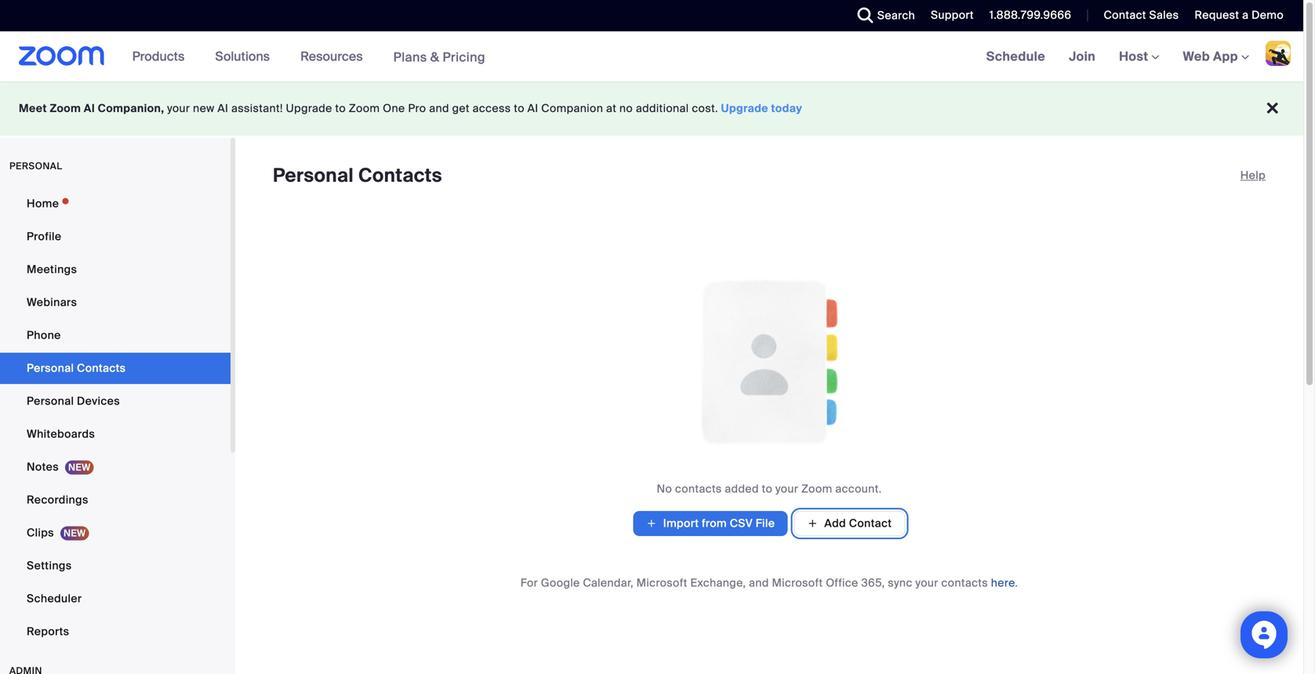 Task type: vqa. For each thing, say whether or not it's contained in the screenshot.
365,
yes



Task type: locate. For each thing, give the bounding box(es) containing it.
cost.
[[692, 101, 718, 116]]

0 horizontal spatial microsoft
[[637, 576, 688, 591]]

your right added
[[776, 482, 799, 496]]

web app
[[1183, 48, 1238, 65]]

your
[[167, 101, 190, 116], [776, 482, 799, 496], [916, 576, 939, 591]]

1 upgrade from the left
[[286, 101, 332, 116]]

to right access
[[514, 101, 525, 116]]

csv
[[730, 516, 753, 531]]

plans
[[393, 49, 427, 65]]

upgrade down product information 'navigation' on the top of page
[[286, 101, 332, 116]]

2 upgrade from the left
[[721, 101, 768, 116]]

3 ai from the left
[[528, 101, 538, 116]]

to down resources dropdown button
[[335, 101, 346, 116]]

personal contacts up personal devices
[[27, 361, 126, 376]]

personal contacts
[[273, 164, 442, 188], [27, 361, 126, 376]]

1 vertical spatial personal contacts
[[27, 361, 126, 376]]

today
[[771, 101, 802, 116]]

scheduler link
[[0, 584, 231, 615]]

1 vertical spatial personal
[[27, 361, 74, 376]]

contact inside add contact button
[[849, 516, 892, 531]]

0 vertical spatial personal contacts
[[273, 164, 442, 188]]

zoom up add icon
[[801, 482, 833, 496]]

import from csv file button
[[634, 511, 788, 536]]

meetings
[[27, 262, 77, 277]]

plans & pricing
[[393, 49, 485, 65]]

add image
[[807, 517, 818, 531]]

1 horizontal spatial contacts
[[942, 576, 988, 591]]

webinars
[[27, 295, 77, 310]]

reports
[[27, 625, 69, 639]]

1 horizontal spatial upgrade
[[721, 101, 768, 116]]

profile link
[[0, 221, 231, 253]]

plans & pricing link
[[393, 49, 485, 65], [393, 49, 485, 65]]

join
[[1069, 48, 1096, 65]]

2 vertical spatial personal
[[27, 394, 74, 409]]

contact sales link
[[1092, 0, 1183, 31], [1104, 8, 1179, 22]]

meet
[[19, 101, 47, 116]]

and
[[429, 101, 449, 116], [749, 576, 769, 591]]

import
[[663, 516, 699, 531]]

webinars link
[[0, 287, 231, 318]]

home link
[[0, 188, 231, 220]]

web
[[1183, 48, 1210, 65]]

ai left the companion
[[528, 101, 538, 116]]

to
[[335, 101, 346, 116], [514, 101, 525, 116], [762, 482, 773, 496]]

no
[[657, 482, 672, 496]]

contacts right "no" on the bottom of page
[[675, 482, 722, 496]]

0 horizontal spatial contacts
[[77, 361, 126, 376]]

1 horizontal spatial your
[[776, 482, 799, 496]]

join link
[[1057, 31, 1108, 82]]

0 vertical spatial contacts
[[358, 164, 442, 188]]

settings link
[[0, 551, 231, 582]]

0 vertical spatial and
[[429, 101, 449, 116]]

contact left sales
[[1104, 8, 1147, 22]]

2 horizontal spatial to
[[762, 482, 773, 496]]

settings
[[27, 559, 72, 573]]

notes
[[27, 460, 59, 475]]

0 horizontal spatial your
[[167, 101, 190, 116]]

meet zoom ai companion, your new ai assistant! upgrade to zoom one pro and get access to ai companion at no additional cost. upgrade today
[[19, 101, 802, 116]]

1.888.799.9666 button
[[978, 0, 1076, 31], [990, 8, 1072, 22]]

zoom
[[50, 101, 81, 116], [349, 101, 380, 116], [801, 482, 833, 496]]

ai right new
[[218, 101, 228, 116]]

personal contacts down 'one'
[[273, 164, 442, 188]]

your left new
[[167, 101, 190, 116]]

0 horizontal spatial and
[[429, 101, 449, 116]]

companion,
[[98, 101, 164, 116]]

0 horizontal spatial ai
[[84, 101, 95, 116]]

0 vertical spatial contacts
[[675, 482, 722, 496]]

your right sync
[[916, 576, 939, 591]]

contacts inside the personal menu 'menu'
[[77, 361, 126, 376]]

product information navigation
[[120, 31, 497, 83]]

1 vertical spatial contacts
[[77, 361, 126, 376]]

support
[[931, 8, 974, 22]]

contacts left here link
[[942, 576, 988, 591]]

0 horizontal spatial to
[[335, 101, 346, 116]]

a
[[1242, 8, 1249, 22]]

microsoft
[[637, 576, 688, 591], [772, 576, 823, 591]]

2 horizontal spatial ai
[[528, 101, 538, 116]]

ai left companion,
[[84, 101, 95, 116]]

banner
[[0, 31, 1304, 83]]

meet zoom ai companion, footer
[[0, 82, 1304, 136]]

your for companion,
[[167, 101, 190, 116]]

personal
[[273, 164, 354, 188], [27, 361, 74, 376], [27, 394, 74, 409]]

0 horizontal spatial upgrade
[[286, 101, 332, 116]]

meetings link
[[0, 254, 231, 286]]

and left get
[[429, 101, 449, 116]]

your inside meet zoom ai companion, footer
[[167, 101, 190, 116]]

pro
[[408, 101, 426, 116]]

no contacts added to your zoom account.
[[657, 482, 882, 496]]

1 horizontal spatial contact
[[1104, 8, 1147, 22]]

1 horizontal spatial ai
[[218, 101, 228, 116]]

1 horizontal spatial microsoft
[[772, 576, 823, 591]]

support link
[[919, 0, 978, 31], [931, 8, 974, 22]]

0 vertical spatial your
[[167, 101, 190, 116]]

zoom left 'one'
[[349, 101, 380, 116]]

here link
[[991, 576, 1015, 591]]

ai
[[84, 101, 95, 116], [218, 101, 228, 116], [528, 101, 538, 116]]

and right "exchange,"
[[749, 576, 769, 591]]

0 horizontal spatial contact
[[849, 516, 892, 531]]

add image
[[646, 516, 657, 532]]

at
[[606, 101, 617, 116]]

upgrade right cost.
[[721, 101, 768, 116]]

microsoft right calendar,
[[637, 576, 688, 591]]

1 vertical spatial contact
[[849, 516, 892, 531]]

get
[[452, 101, 470, 116]]

sales
[[1149, 8, 1179, 22]]

microsoft left office
[[772, 576, 823, 591]]

resources button
[[300, 31, 370, 82]]

1 horizontal spatial and
[[749, 576, 769, 591]]

contact right add
[[849, 516, 892, 531]]

add contact
[[825, 516, 892, 531]]

upgrade
[[286, 101, 332, 116], [721, 101, 768, 116]]

additional
[[636, 101, 689, 116]]

1 vertical spatial your
[[776, 482, 799, 496]]

to right added
[[762, 482, 773, 496]]

personal contacts inside the personal menu 'menu'
[[27, 361, 126, 376]]

personal contacts link
[[0, 353, 231, 384]]

2 vertical spatial your
[[916, 576, 939, 591]]

contacts down 'one'
[[358, 164, 442, 188]]

host
[[1119, 48, 1152, 65]]

sync
[[888, 576, 913, 591]]

request a demo link
[[1183, 0, 1304, 31], [1195, 8, 1284, 22]]

banner containing products
[[0, 31, 1304, 83]]

0 horizontal spatial personal contacts
[[27, 361, 126, 376]]

contacts up 'devices'
[[77, 361, 126, 376]]

upgrade today link
[[721, 101, 802, 116]]

import from csv file
[[663, 516, 775, 531]]

exchange,
[[690, 576, 746, 591]]

&
[[430, 49, 439, 65]]

0 vertical spatial personal
[[273, 164, 354, 188]]

contacts
[[358, 164, 442, 188], [77, 361, 126, 376]]

contacts
[[675, 482, 722, 496], [942, 576, 988, 591]]

personal for personal devices link
[[27, 394, 74, 409]]

zoom right the "meet"
[[50, 101, 81, 116]]

phone
[[27, 328, 61, 343]]



Task type: describe. For each thing, give the bounding box(es) containing it.
pricing
[[443, 49, 485, 65]]

0 vertical spatial contact
[[1104, 8, 1147, 22]]

one
[[383, 101, 405, 116]]

clips link
[[0, 518, 231, 549]]

personal devices link
[[0, 386, 231, 417]]

clips
[[27, 526, 54, 540]]

1 microsoft from the left
[[637, 576, 688, 591]]

0 horizontal spatial zoom
[[50, 101, 81, 116]]

1 horizontal spatial contacts
[[358, 164, 442, 188]]

add contact button
[[794, 511, 905, 536]]

phone link
[[0, 320, 231, 351]]

0 horizontal spatial contacts
[[675, 482, 722, 496]]

personal
[[9, 160, 62, 172]]

1 vertical spatial and
[[749, 576, 769, 591]]

request a demo
[[1195, 8, 1284, 22]]

2 ai from the left
[[218, 101, 228, 116]]

and inside meet zoom ai companion, footer
[[429, 101, 449, 116]]

meetings navigation
[[975, 31, 1304, 83]]

reports link
[[0, 616, 231, 648]]

search
[[877, 8, 915, 23]]

request
[[1195, 8, 1240, 22]]

profile
[[27, 229, 62, 244]]

recordings link
[[0, 485, 231, 516]]

1.888.799.9666 button up schedule link
[[990, 8, 1072, 22]]

recordings
[[27, 493, 88, 507]]

file
[[756, 516, 775, 531]]

personal for personal contacts link
[[27, 361, 74, 376]]

1 horizontal spatial zoom
[[349, 101, 380, 116]]

no
[[620, 101, 633, 116]]

2 horizontal spatial zoom
[[801, 482, 833, 496]]

365,
[[861, 576, 885, 591]]

whiteboards link
[[0, 419, 231, 450]]

1 ai from the left
[[84, 101, 95, 116]]

zoom logo image
[[19, 46, 105, 66]]

search button
[[846, 0, 919, 31]]

personal menu menu
[[0, 188, 231, 649]]

demo
[[1252, 8, 1284, 22]]

solutions
[[215, 48, 270, 65]]

your for to
[[776, 482, 799, 496]]

devices
[[77, 394, 120, 409]]

1.888.799.9666 button up schedule
[[978, 0, 1076, 31]]

from
[[702, 516, 727, 531]]

resources
[[300, 48, 363, 65]]

host button
[[1119, 48, 1160, 65]]

profile picture image
[[1266, 41, 1291, 66]]

access
[[473, 101, 511, 116]]

web app button
[[1183, 48, 1249, 65]]

home
[[27, 196, 59, 211]]

whiteboards
[[27, 427, 95, 442]]

office
[[826, 576, 859, 591]]

new
[[193, 101, 215, 116]]

1.888.799.9666
[[990, 8, 1072, 22]]

app
[[1213, 48, 1238, 65]]

2 microsoft from the left
[[772, 576, 823, 591]]

solutions button
[[215, 31, 277, 82]]

account.
[[836, 482, 882, 496]]

notes link
[[0, 452, 231, 483]]

for
[[521, 576, 538, 591]]

1 horizontal spatial to
[[514, 101, 525, 116]]

2 horizontal spatial your
[[916, 576, 939, 591]]

schedule link
[[975, 31, 1057, 82]]

help
[[1241, 168, 1266, 183]]

.
[[1015, 576, 1018, 591]]

here
[[991, 576, 1015, 591]]

products
[[132, 48, 185, 65]]

1 vertical spatial contacts
[[942, 576, 988, 591]]

companion
[[541, 101, 603, 116]]

help link
[[1241, 163, 1266, 188]]

products button
[[132, 31, 192, 82]]

1 horizontal spatial personal contacts
[[273, 164, 442, 188]]

personal devices
[[27, 394, 120, 409]]

google
[[541, 576, 580, 591]]

for google calendar, microsoft exchange, and microsoft office 365, sync your contacts here .
[[521, 576, 1018, 591]]

added
[[725, 482, 759, 496]]

calendar,
[[583, 576, 634, 591]]

add
[[825, 516, 846, 531]]

scheduler
[[27, 592, 82, 606]]

contact sales
[[1104, 8, 1179, 22]]

schedule
[[986, 48, 1046, 65]]



